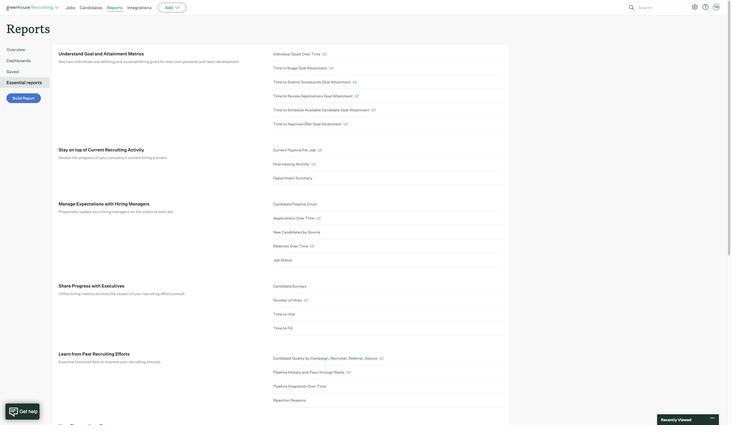 Task type: locate. For each thing, give the bounding box(es) containing it.
pipeline left 'per'
[[288, 148, 302, 152]]

your
[[99, 155, 107, 160], [92, 209, 100, 214], [134, 291, 142, 296], [120, 360, 128, 364]]

individual
[[274, 52, 291, 56]]

job right 'per'
[[310, 148, 316, 152]]

to right data
[[101, 360, 104, 364]]

to for time to review applications goal attainment
[[283, 94, 287, 98]]

of right top
[[83, 147, 87, 153]]

0 vertical spatial recruiting
[[105, 147, 127, 153]]

2 vertical spatial the
[[110, 291, 116, 296]]

candidate up number
[[274, 284, 292, 289]]

reports down greenhouse recruiting image
[[6, 20, 50, 36]]

your inside manage expectations with hiring managers proactively update your hiring managers on the status of each job
[[92, 209, 100, 214]]

1 horizontal spatial ,
[[347, 356, 348, 361]]

to left submit
[[283, 80, 287, 84]]

reports right candidates link
[[107, 5, 123, 10]]

icon chart image for individual goals over time
[[323, 53, 327, 55]]

to for time to submit scorecards goal attainment
[[283, 80, 287, 84]]

time to fill link
[[274, 321, 503, 335]]

applications down "time to submit scorecards goal attainment" at top left
[[301, 94, 323, 98]]

1 vertical spatial candidates
[[282, 230, 302, 234]]

1 vertical spatial activity
[[296, 162, 310, 166]]

recruiting up data
[[93, 351, 115, 357]]

utilize
[[59, 291, 70, 296]]

time
[[312, 52, 321, 56], [274, 66, 283, 70], [274, 80, 283, 84], [274, 94, 283, 98], [274, 108, 283, 112], [274, 122, 283, 126], [306, 216, 315, 220], [299, 244, 308, 248], [274, 312, 283, 317], [274, 326, 283, 331], [317, 384, 326, 389]]

status
[[281, 258, 292, 262]]

pipeline
[[288, 148, 302, 152], [292, 202, 307, 206], [274, 370, 288, 375], [274, 384, 288, 389]]

over up new candidates by source
[[296, 216, 305, 220]]

access
[[59, 155, 71, 160]]

historical
[[75, 360, 91, 364]]

learn
[[59, 351, 71, 357]]

0 vertical spatial with
[[105, 201, 114, 207]]

your down efforts
[[120, 360, 128, 364]]

per
[[303, 148, 309, 152]]

icon chart image for interviewing activity
[[312, 163, 316, 166]]

with left hiring
[[105, 201, 114, 207]]

to left hire
[[283, 312, 287, 317]]

approve
[[288, 122, 303, 126]]

time left review
[[274, 94, 283, 98]]

to for time to hire
[[283, 312, 287, 317]]

Search text field
[[638, 4, 681, 11]]

hiring inside 'stay on top of current recruiting activity access the progress of your company's current hiring process'
[[142, 155, 152, 160]]

,
[[329, 356, 330, 361], [347, 356, 348, 361], [363, 356, 364, 361]]

1 vertical spatial recruiting
[[129, 360, 146, 364]]

0 vertical spatial by
[[303, 230, 307, 234]]

recruiting
[[105, 147, 127, 153], [93, 351, 115, 357]]

2 horizontal spatial hiring
[[142, 155, 152, 160]]

1 horizontal spatial activity
[[296, 162, 310, 166]]

the down top
[[72, 155, 78, 160]]

1 vertical spatial applications
[[274, 216, 296, 220]]

candidates up referrals over time
[[282, 230, 302, 234]]

essential reports
[[6, 80, 42, 85]]

1 vertical spatial reports
[[6, 20, 50, 36]]

manage expectations with hiring managers proactively update your hiring managers on the status of each job
[[59, 201, 173, 214]]

0 horizontal spatial ,
[[329, 356, 330, 361]]

to inside "share progress with executives utilize hiring metrics to show the impact of your recruiting efforts overall"
[[96, 291, 99, 296]]

icon chart image for time to review applications goal attainment
[[355, 95, 359, 97]]

2 horizontal spatial ,
[[363, 356, 364, 361]]

hiring right current
[[142, 155, 152, 160]]

interviewing
[[274, 162, 295, 166]]

, left recruiter
[[329, 356, 330, 361]]

1 horizontal spatial candidates
[[282, 230, 302, 234]]

td button
[[714, 4, 720, 10]]

icon chart image for current pipeline per job
[[318, 149, 322, 152]]

0 horizontal spatial current
[[88, 147, 104, 153]]

by down applications over time
[[303, 230, 307, 234]]

your inside 'stay on top of current recruiting activity access the progress of your company's current hiring process'
[[99, 155, 107, 160]]

your inside learn from past recruiting efforts examine historical data to improve your recruiting process
[[120, 360, 128, 364]]

hiring left managers
[[101, 209, 111, 214]]

time to schedule available candidate goal attainment
[[274, 108, 370, 112]]

number of hires
[[274, 298, 302, 303]]

to for time to schedule available candidate goal attainment
[[283, 108, 287, 112]]

0 horizontal spatial hiring
[[71, 291, 81, 296]]

hiring
[[142, 155, 152, 160], [101, 209, 111, 214], [71, 291, 81, 296]]

referrals over time
[[274, 244, 308, 248]]

review
[[288, 94, 301, 98]]

0 horizontal spatial applications
[[274, 216, 296, 220]]

1 vertical spatial on
[[131, 209, 135, 214]]

configure image
[[692, 4, 699, 10]]

icon chart image for pipeline history and pass-through rates
[[347, 371, 351, 374]]

of right progress
[[95, 155, 99, 160]]

individuals
[[74, 59, 93, 64]]

with for hiring
[[105, 201, 114, 207]]

goal inside understand goal and attainment metrics see how individuals are defining and accomplishing goals for their own personal and team development
[[84, 51, 94, 57]]

and left pass-
[[302, 370, 309, 375]]

source right referrer link
[[365, 356, 378, 361]]

activity up current
[[128, 147, 144, 153]]

1 vertical spatial by
[[306, 356, 310, 361]]

1 vertical spatial job
[[274, 258, 280, 262]]

campaign link
[[311, 356, 329, 361]]

icon chart image for time to schedule available candidate goal attainment
[[372, 109, 376, 111]]

pipeline up rejection
[[274, 384, 288, 389]]

1 vertical spatial recruiting
[[93, 351, 115, 357]]

to left schedule
[[283, 108, 287, 112]]

your inside "share progress with executives utilize hiring metrics to show the impact of your recruiting efforts overall"
[[134, 291, 142, 296]]

over
[[302, 52, 311, 56], [296, 216, 305, 220], [290, 244, 299, 248], [308, 384, 316, 389]]

recruiting up 'company's'
[[105, 147, 127, 153]]

0 vertical spatial activity
[[128, 147, 144, 153]]

time to approve offer goal attainment
[[274, 122, 342, 126]]

candidate up applications over time
[[274, 202, 292, 206]]

0 horizontal spatial on
[[69, 147, 74, 153]]

1 horizontal spatial hiring
[[101, 209, 111, 214]]

source down applications over time
[[308, 230, 321, 234]]

0 horizontal spatial candidates
[[80, 5, 103, 10]]

from
[[72, 351, 82, 357]]

1 horizontal spatial source
[[365, 356, 378, 361]]

1 vertical spatial with
[[92, 283, 101, 289]]

0 horizontal spatial job
[[274, 258, 280, 262]]

the inside "share progress with executives utilize hiring metrics to show the impact of your recruiting efforts overall"
[[110, 291, 116, 296]]

applications up 'new'
[[274, 216, 296, 220]]

job
[[310, 148, 316, 152], [274, 258, 280, 262]]

to inside learn from past recruiting efforts examine historical data to improve your recruiting process
[[101, 360, 104, 364]]

examine
[[59, 360, 74, 364]]

0 vertical spatial job
[[310, 148, 316, 152]]

1 horizontal spatial the
[[110, 291, 116, 296]]

time in stage goal attainment
[[274, 66, 327, 70]]

proactively
[[59, 209, 78, 214]]

2 horizontal spatial the
[[136, 209, 142, 214]]

of
[[83, 147, 87, 153], [95, 155, 99, 160], [154, 209, 158, 214], [130, 291, 133, 296], [289, 298, 292, 303]]

jobs
[[66, 5, 75, 10]]

progress
[[79, 155, 94, 160]]

0 vertical spatial hiring
[[142, 155, 152, 160]]

current up progress
[[88, 147, 104, 153]]

overall
[[173, 291, 185, 296]]

process inside learn from past recruiting efforts examine historical data to improve your recruiting process
[[147, 360, 161, 364]]

schedule
[[288, 108, 304, 112]]

0 horizontal spatial with
[[92, 283, 101, 289]]

with inside "share progress with executives utilize hiring metrics to show the impact of your recruiting efforts overall"
[[92, 283, 101, 289]]

time left hire
[[274, 312, 283, 317]]

new candidates by source link
[[274, 225, 503, 239]]

1 vertical spatial source
[[365, 356, 378, 361]]

pipeline left "email"
[[292, 202, 307, 206]]

update
[[79, 209, 92, 214]]

recruiting inside 'stay on top of current recruiting activity access the progress of your company's current hiring process'
[[105, 147, 127, 153]]

1 horizontal spatial on
[[131, 209, 135, 214]]

activity up 'summary'
[[296, 162, 310, 166]]

time to hire link
[[274, 307, 503, 321]]

by right quality at the left bottom of page
[[306, 356, 310, 361]]

status
[[142, 209, 153, 214]]

applications
[[301, 94, 323, 98], [274, 216, 296, 220]]

of right the "impact"
[[130, 291, 133, 296]]

0 vertical spatial applications
[[301, 94, 323, 98]]

hiring down "progress"
[[71, 291, 81, 296]]

1 horizontal spatial applications
[[301, 94, 323, 98]]

your down expectations
[[92, 209, 100, 214]]

the down executives
[[110, 291, 116, 296]]

process
[[153, 155, 167, 160], [147, 360, 161, 364]]

0 vertical spatial process
[[153, 155, 167, 160]]

on down managers
[[131, 209, 135, 214]]

to left review
[[283, 94, 287, 98]]

recruiting inside learn from past recruiting efforts examine historical data to improve your recruiting process
[[93, 351, 115, 357]]

recruiting down efforts
[[129, 360, 146, 364]]

over down pass-
[[308, 384, 316, 389]]

current up interviewing
[[274, 148, 287, 152]]

0 vertical spatial the
[[72, 155, 78, 160]]

source
[[308, 230, 321, 234], [365, 356, 378, 361]]

reasons
[[291, 398, 306, 403]]

1 horizontal spatial reports
[[107, 5, 123, 10]]

recruiting
[[143, 291, 160, 296], [129, 360, 146, 364]]

reports
[[107, 5, 123, 10], [6, 20, 50, 36]]

2 vertical spatial hiring
[[71, 291, 81, 296]]

current pipeline per job
[[274, 148, 316, 152]]

impact
[[117, 291, 129, 296]]

the down managers
[[136, 209, 142, 214]]

to left the fill
[[283, 326, 287, 331]]

1 horizontal spatial with
[[105, 201, 114, 207]]

icon chart image
[[323, 53, 327, 55], [330, 67, 334, 69], [353, 81, 357, 83], [355, 95, 359, 97], [372, 109, 376, 111], [344, 123, 348, 125], [318, 149, 322, 152], [312, 163, 316, 166], [317, 217, 321, 220], [311, 245, 315, 248], [304, 299, 308, 302], [380, 357, 384, 360], [347, 371, 351, 374]]

0 vertical spatial reports
[[107, 5, 123, 10]]

interviewing activity
[[274, 162, 310, 166]]

are
[[94, 59, 100, 64]]

see
[[59, 59, 65, 64]]

department
[[274, 176, 295, 180]]

0 vertical spatial on
[[69, 147, 74, 153]]

metrics
[[128, 51, 144, 57]]

by for quality
[[306, 356, 310, 361]]

learn from past recruiting efforts examine historical data to improve your recruiting process
[[59, 351, 161, 364]]

to left 'show'
[[96, 291, 99, 296]]

with inside manage expectations with hiring managers proactively update your hiring managers on the status of each job
[[105, 201, 114, 207]]

by inside the new candidates by source link
[[303, 230, 307, 234]]

0 vertical spatial source
[[308, 230, 321, 234]]

email
[[307, 202, 317, 206]]

to left approve
[[283, 122, 287, 126]]

accomplishing
[[123, 59, 149, 64]]

1 vertical spatial process
[[147, 360, 161, 364]]

essential reports link
[[6, 79, 47, 86]]

0 horizontal spatial source
[[308, 230, 321, 234]]

0 horizontal spatial the
[[72, 155, 78, 160]]

candidate right the available
[[322, 108, 340, 112]]

, left source link
[[363, 356, 364, 361]]

new candidates by source
[[274, 230, 321, 234]]

candidate quality by campaign , recruiter , referrer
[[274, 356, 363, 361]]

your right the "impact"
[[134, 291, 142, 296]]

candidate left quality at the left bottom of page
[[274, 356, 292, 361]]

of left each
[[154, 209, 158, 214]]

viewed
[[679, 418, 692, 422]]

source link
[[365, 356, 378, 361]]

job left status
[[274, 258, 280, 262]]

summary
[[296, 176, 313, 180]]

pipeline snapshots over time
[[274, 384, 326, 389]]

the inside 'stay on top of current recruiting activity access the progress of your company's current hiring process'
[[72, 155, 78, 160]]

0 horizontal spatial activity
[[128, 147, 144, 153]]

candidates right jobs "link"
[[80, 5, 103, 10]]

recruiting left the efforts
[[143, 291, 160, 296]]

attainment inside understand goal and attainment metrics see how individuals are defining and accomplishing goals for their own personal and team development
[[104, 51, 127, 57]]

share
[[59, 283, 71, 289]]

improve
[[105, 360, 119, 364]]

, left 'referrer'
[[347, 356, 348, 361]]

0 vertical spatial recruiting
[[143, 291, 160, 296]]

to
[[283, 80, 287, 84], [283, 94, 287, 98], [283, 108, 287, 112], [283, 122, 287, 126], [96, 291, 99, 296], [283, 312, 287, 317], [283, 326, 287, 331], [101, 360, 104, 364]]

0 vertical spatial candidates
[[80, 5, 103, 10]]

over right goals
[[302, 52, 311, 56]]

0 horizontal spatial reports
[[6, 20, 50, 36]]

your left 'company's'
[[99, 155, 107, 160]]

job
[[168, 209, 173, 214]]

candidate
[[322, 108, 340, 112], [274, 202, 292, 206], [274, 284, 292, 289], [274, 356, 292, 361]]

manage
[[59, 201, 75, 207]]

and
[[95, 51, 103, 57], [116, 59, 123, 64], [199, 59, 206, 64], [302, 370, 309, 375]]

3 , from the left
[[363, 356, 364, 361]]

goals
[[292, 52, 302, 56]]

pipeline left history
[[274, 370, 288, 375]]

1 vertical spatial the
[[136, 209, 142, 214]]

recruiting inside learn from past recruiting efforts examine historical data to improve your recruiting process
[[129, 360, 146, 364]]

1 vertical spatial hiring
[[101, 209, 111, 214]]

on left top
[[69, 147, 74, 153]]

icon chart image for time in stage goal attainment
[[330, 67, 334, 69]]

submit
[[288, 80, 301, 84]]

with up 'metrics'
[[92, 283, 101, 289]]



Task type: describe. For each thing, give the bounding box(es) containing it.
hiring inside "share progress with executives utilize hiring metrics to show the impact of your recruiting efforts overall"
[[71, 291, 81, 296]]

with for executives
[[92, 283, 101, 289]]

top
[[75, 147, 82, 153]]

current inside 'stay on top of current recruiting activity access the progress of your company's current hiring process'
[[88, 147, 104, 153]]

recruiter
[[331, 356, 347, 361]]

icon chart image for applications over time
[[317, 217, 321, 220]]

executives
[[102, 283, 125, 289]]

1 horizontal spatial job
[[310, 148, 316, 152]]

time left in
[[274, 66, 283, 70]]

available
[[305, 108, 321, 112]]

time to review applications goal attainment
[[274, 94, 353, 98]]

applications over time
[[274, 216, 315, 220]]

time down new candidates by source
[[299, 244, 308, 248]]

integrations link
[[127, 5, 152, 10]]

icon chart image for number of hires
[[304, 299, 308, 302]]

icon chart image for time to submit scorecards goal attainment
[[353, 81, 357, 83]]

of inside "share progress with executives utilize hiring metrics to show the impact of your recruiting efforts overall"
[[130, 291, 133, 296]]

snapshots
[[288, 384, 307, 389]]

over right 'referrals'
[[290, 244, 299, 248]]

candidate surveys link
[[274, 283, 503, 293]]

by for candidates
[[303, 230, 307, 234]]

rejection reasons
[[274, 398, 306, 403]]

understand goal and attainment metrics see how individuals are defining and accomplishing goals for their own personal and team development
[[59, 51, 239, 64]]

through
[[320, 370, 334, 375]]

pipeline snapshots over time link
[[274, 379, 503, 393]]

dashboards link
[[6, 57, 47, 64]]

department summary link
[[274, 171, 503, 185]]

time to submit scorecards goal attainment
[[274, 80, 351, 84]]

recently
[[662, 418, 678, 422]]

stage
[[288, 66, 298, 70]]

icon chart image for referrals over time
[[311, 245, 315, 248]]

the inside manage expectations with hiring managers proactively update your hiring managers on the status of each job
[[136, 209, 142, 214]]

metrics
[[82, 291, 95, 296]]

in
[[283, 66, 287, 70]]

saved link
[[6, 68, 47, 75]]

each
[[158, 209, 167, 214]]

reports
[[27, 80, 42, 85]]

essential
[[6, 80, 26, 85]]

current
[[128, 155, 141, 160]]

hiring inside manage expectations with hiring managers proactively update your hiring managers on the status of each job
[[101, 209, 111, 214]]

process inside 'stay on top of current recruiting activity access the progress of your company's current hiring process'
[[153, 155, 167, 160]]

rates
[[335, 370, 345, 375]]

hires
[[293, 298, 302, 303]]

past
[[82, 351, 92, 357]]

rejection
[[274, 398, 290, 403]]

build
[[13, 96, 22, 100]]

time left approve
[[274, 122, 283, 126]]

reports link
[[107, 5, 123, 10]]

managers
[[112, 209, 130, 214]]

time left schedule
[[274, 108, 283, 112]]

and right defining
[[116, 59, 123, 64]]

dashboards
[[6, 58, 31, 63]]

source inside the new candidates by source link
[[308, 230, 321, 234]]

and up are
[[95, 51, 103, 57]]

pass-
[[310, 370, 320, 375]]

time right goals
[[312, 52, 321, 56]]

candidate for candidate pipeline email
[[274, 202, 292, 206]]

to for time to approve offer goal attainment
[[283, 122, 287, 126]]

add button
[[158, 3, 187, 12]]

time down through
[[317, 384, 326, 389]]

candidates link
[[80, 5, 103, 10]]

hire
[[288, 312, 295, 317]]

time left submit
[[274, 80, 283, 84]]

time left the fill
[[274, 326, 283, 331]]

fill
[[288, 326, 293, 331]]

defining
[[101, 59, 115, 64]]

job status
[[274, 258, 292, 262]]

, source
[[363, 356, 378, 361]]

data
[[92, 360, 100, 364]]

on inside manage expectations with hiring managers proactively update your hiring managers on the status of each job
[[131, 209, 135, 214]]

icon chart image for time to approve offer goal attainment
[[344, 123, 348, 125]]

of left hires
[[289, 298, 292, 303]]

of inside manage expectations with hiring managers proactively update your hiring managers on the status of each job
[[154, 209, 158, 214]]

efforts
[[115, 351, 130, 357]]

recently viewed
[[662, 418, 692, 422]]

time to fill
[[274, 326, 293, 331]]

pipeline inside candidate pipeline email link
[[292, 202, 307, 206]]

greenhouse recruiting image
[[6, 4, 55, 11]]

time down "email"
[[306, 216, 315, 220]]

stay
[[59, 147, 68, 153]]

saved
[[6, 69, 19, 74]]

recruiting inside "share progress with executives utilize hiring metrics to show the impact of your recruiting efforts overall"
[[143, 291, 160, 296]]

jobs link
[[66, 5, 75, 10]]

on inside 'stay on top of current recruiting activity access the progress of your company's current hiring process'
[[69, 147, 74, 153]]

company's
[[108, 155, 127, 160]]

build report
[[13, 96, 35, 100]]

1 horizontal spatial current
[[274, 148, 287, 152]]

rejection reasons link
[[274, 393, 503, 407]]

development
[[216, 59, 239, 64]]

team
[[207, 59, 216, 64]]

overview
[[6, 47, 25, 52]]

candidate pipeline email link
[[274, 201, 503, 211]]

managers
[[129, 201, 150, 207]]

candidate pipeline email
[[274, 202, 317, 206]]

2 , from the left
[[347, 356, 348, 361]]

td
[[715, 5, 719, 9]]

personal
[[183, 59, 198, 64]]

pipeline inside pipeline snapshots over time link
[[274, 384, 288, 389]]

time to hire
[[274, 312, 295, 317]]

job status link
[[274, 253, 503, 267]]

goals
[[150, 59, 159, 64]]

overview link
[[6, 46, 47, 53]]

progress
[[72, 283, 91, 289]]

to for time to fill
[[283, 326, 287, 331]]

activity inside 'stay on top of current recruiting activity access the progress of your company's current hiring process'
[[128, 147, 144, 153]]

number
[[274, 298, 288, 303]]

show
[[100, 291, 110, 296]]

candidate for candidate quality by campaign , recruiter , referrer
[[274, 356, 292, 361]]

recruiter link
[[331, 356, 347, 361]]

individual goals over time
[[274, 52, 321, 56]]

1 , from the left
[[329, 356, 330, 361]]

stay on top of current recruiting activity access the progress of your company's current hiring process
[[59, 147, 167, 160]]

and left team
[[199, 59, 206, 64]]

history
[[288, 370, 301, 375]]

candidate for candidate surveys
[[274, 284, 292, 289]]

integrations
[[127, 5, 152, 10]]



Task type: vqa. For each thing, say whether or not it's contained in the screenshot.
topmost Candidates
yes



